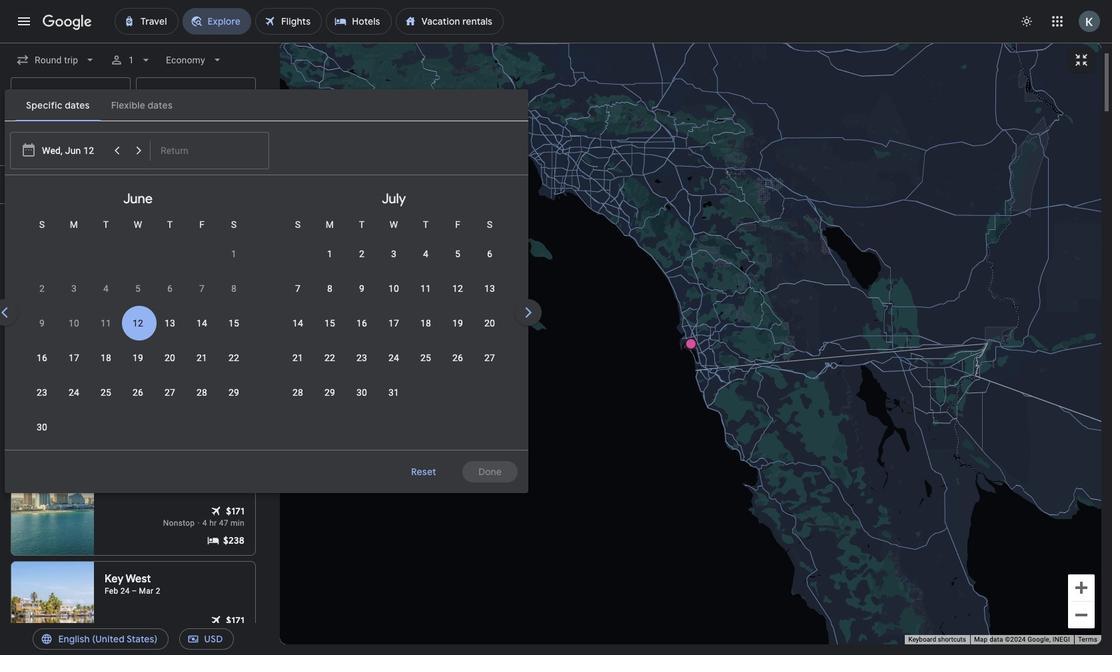 Task type: locate. For each thing, give the bounding box(es) containing it.
27 inside june row group
[[165, 387, 175, 398]]

0 horizontal spatial 7
[[199, 283, 205, 294]]

0 vertical spatial 171 us dollars text field
[[226, 395, 245, 409]]

6 button right fri, jul 5 "element"
[[474, 238, 506, 270]]

17 for the 'mon, jun 17' element at the left bottom of the page
[[69, 353, 79, 363]]

18 inside june row group
[[101, 353, 111, 363]]

1 vertical spatial $171
[[226, 505, 245, 517]]

7 for fri, jun 7 element
[[199, 283, 205, 294]]

1 horizontal spatial 26 button
[[442, 342, 474, 374]]

26 button right tue, jun 25 element
[[122, 377, 154, 409]]

1 horizontal spatial 16
[[357, 318, 367, 329]]

fri, jun 14 element
[[197, 317, 207, 330]]

19 right tue, jun 18 element at left bottom
[[133, 353, 143, 363]]

4
[[423, 249, 429, 259], [103, 283, 109, 294], [203, 519, 207, 528], [171, 628, 175, 637]]

12 for fri, jul 12 element
[[453, 283, 463, 294]]

0 vertical spatial 27 button
[[474, 342, 506, 374]]

15 down $164 text box
[[229, 318, 239, 329]]

0 vertical spatial 5
[[455, 249, 461, 259]]

22 button
[[218, 342, 250, 374], [314, 342, 346, 374]]

1 7 from the left
[[199, 283, 205, 294]]

16 button left wed, jul 17 element
[[346, 307, 378, 339]]

25 button inside july row group
[[410, 342, 442, 374]]

2 21 button from the left
[[282, 342, 314, 374]]

1 button left tue, jul 2 element
[[314, 238, 346, 270]]

30 button down sun, jun 23 element
[[26, 411, 58, 443]]

4 hr 47 min up 238 us dollars text box
[[203, 519, 245, 528]]

10 button
[[378, 273, 410, 305], [58, 307, 90, 339]]

3 t from the left
[[359, 219, 365, 230]]

17 inside june row group
[[69, 353, 79, 363]]

m
[[70, 219, 78, 230], [326, 219, 334, 230]]

2 21 from the left
[[293, 353, 303, 363]]

2 s from the left
[[231, 219, 237, 230]]

2 for tue, jul 2 element
[[359, 249, 365, 259]]

view smaller map image
[[1074, 52, 1090, 68]]

2 22 button from the left
[[314, 342, 346, 374]]

0 horizontal spatial 20 button
[[154, 342, 186, 374]]

1
[[129, 55, 134, 65], [231, 249, 237, 259], [327, 249, 333, 259]]

sat, jul 20 element
[[485, 317, 495, 330]]

16 inside july row group
[[357, 318, 367, 329]]

23 inside july row group
[[357, 353, 367, 363]]

0 vertical spatial 12
[[453, 283, 463, 294]]

24 button
[[378, 342, 410, 374], [58, 377, 90, 409]]

mon, jul 29 element
[[325, 386, 335, 399]]

sun, jun 9 element
[[39, 317, 45, 330]]

2 1 button from the left
[[314, 238, 346, 270]]

7 button
[[186, 273, 218, 305], [282, 273, 314, 305]]

mon, jun 10 element
[[69, 317, 79, 330]]

1 horizontal spatial 7 button
[[282, 273, 314, 305]]

30 inside july row group
[[357, 387, 367, 398]]

9 button left wed, jul 10 element
[[346, 273, 378, 305]]

filters form
[[0, 43, 778, 493]]

1 inside popup button
[[129, 55, 134, 65]]

reset button
[[395, 461, 452, 483]]

min up 238 us dollars text box
[[231, 519, 245, 528]]

15 button down $164 text box
[[218, 307, 250, 339]]

2 $171 from the top
[[226, 505, 245, 517]]

1 horizontal spatial 47
[[219, 519, 229, 528]]

m inside june row group
[[70, 219, 78, 230]]

june
[[123, 191, 153, 207]]

0 horizontal spatial 16 button
[[26, 342, 58, 374]]

12
[[453, 283, 463, 294], [133, 318, 143, 329]]

22 right sun, jul 21 element
[[325, 353, 335, 363]]

sat, jun 1 element
[[231, 247, 237, 261]]

24 inside june row group
[[69, 387, 79, 398]]

1 vertical spatial 26 button
[[122, 377, 154, 409]]

0 vertical spatial 30
[[357, 387, 367, 398]]

1 horizontal spatial 28
[[293, 387, 303, 398]]

sun, jul 21 element
[[293, 351, 303, 365]]

2 w from the left
[[390, 219, 398, 230]]

11 inside july row group
[[421, 283, 431, 294]]

1 $171 from the top
[[226, 396, 245, 408]]

2 28 from the left
[[293, 387, 303, 398]]

1 29 button from the left
[[218, 377, 250, 409]]

2 7 from the left
[[295, 283, 301, 294]]

1 8 from the left
[[231, 283, 237, 294]]

9 left wed, jul 10 element
[[359, 283, 365, 294]]

12 inside june row group
[[133, 318, 143, 329]]

f for june
[[199, 219, 205, 230]]

7 inside june row group
[[199, 283, 205, 294]]

8 button right sun, jul 7 element
[[314, 273, 346, 305]]

7 inside july row group
[[295, 283, 301, 294]]

w for july
[[390, 219, 398, 230]]

17 inside july row group
[[389, 318, 399, 329]]

12 inside july row group
[[453, 283, 463, 294]]

4 hr 47 min for 238 us dollars text box
[[203, 519, 245, 528]]

15
[[229, 318, 239, 329], [325, 318, 335, 329]]

29
[[229, 387, 239, 398], [325, 387, 335, 398]]

1 15 button from the left
[[218, 307, 250, 339]]

24 – mar
[[121, 587, 154, 596]]

6 right wed, jun 5 element
[[167, 283, 173, 294]]

24 button left thu, jul 25 element
[[378, 342, 410, 374]]

7 left sat, jun 8 element
[[199, 283, 205, 294]]

0 horizontal spatial 20
[[165, 353, 175, 363]]

25 for thu, jul 25 element
[[421, 353, 431, 363]]

2 8 from the left
[[327, 283, 333, 294]]

2 t from the left
[[167, 219, 173, 230]]

1 horizontal spatial 25 button
[[410, 342, 442, 374]]

0 horizontal spatial 27 button
[[154, 377, 186, 409]]

1 vertical spatial 23
[[37, 387, 47, 398]]

28 inside june row group
[[197, 387, 207, 398]]

23 button left mon, jun 24 element
[[26, 377, 58, 409]]

12 button right "tue, jun 11" element
[[122, 307, 154, 339]]

1 vertical spatial 5
[[135, 283, 141, 294]]

t
[[103, 219, 109, 230], [167, 219, 173, 230], [359, 219, 365, 230], [423, 219, 429, 230]]

fri, jun 28 element
[[197, 386, 207, 399]]

13 button
[[474, 273, 506, 305], [154, 307, 186, 339]]

15 button left tue, jul 16 element
[[314, 307, 346, 339]]

0 horizontal spatial 17 button
[[58, 342, 90, 374]]

23 inside june row group
[[37, 387, 47, 398]]

24 button right sun, jun 23 element
[[58, 377, 90, 409]]

$171 up 238 us dollars text box
[[226, 505, 245, 517]]

14 for fri, jun 14 element
[[197, 318, 207, 329]]

0 horizontal spatial 30
[[37, 422, 47, 433]]

sun, jun 2 element
[[39, 282, 45, 295]]

row containing 7
[[282, 271, 506, 306]]

7 button left mon, jul 8 element
[[282, 273, 314, 305]]

14 inside july row group
[[293, 318, 303, 329]]

2 29 from the left
[[325, 387, 335, 398]]

w down june
[[134, 219, 142, 230]]

15 for the sat, jun 15 element
[[229, 318, 239, 329]]

1 22 from the left
[[229, 353, 239, 363]]

8 button right fri, jun 7 element
[[218, 273, 250, 305]]

19 button
[[442, 307, 474, 339], [122, 342, 154, 374]]

24 for the wed, jul 24 element
[[389, 353, 399, 363]]

21 for sun, jul 21 element
[[293, 353, 303, 363]]

27 button right wed, jun 26 element
[[154, 377, 186, 409]]

1-
[[44, 136, 52, 147]]

2 button
[[346, 238, 378, 270], [26, 273, 58, 305]]

28 for fri, jun 28 element
[[197, 387, 207, 398]]

0 horizontal spatial min
[[199, 628, 213, 637]]

23 left mon, jun 24 element
[[37, 387, 47, 398]]

0 horizontal spatial 15 button
[[218, 307, 250, 339]]

1 horizontal spatial 1
[[231, 249, 237, 259]]

wed, jul 10 element
[[389, 282, 399, 295]]

1 f from the left
[[199, 219, 205, 230]]

1 inside july row group
[[327, 249, 333, 259]]

1 28 from the left
[[197, 387, 207, 398]]

10
[[389, 283, 399, 294], [69, 318, 79, 329]]

$171 up 576 us dollars text box
[[226, 615, 245, 627]]

tue, jul 16 element
[[357, 317, 367, 330]]

13 inside june row group
[[165, 318, 175, 329]]

1 22 button from the left
[[218, 342, 250, 374]]

25
[[421, 353, 431, 363], [101, 387, 111, 398]]

fri, jul 5 element
[[455, 247, 461, 261]]

30 left 31
[[357, 387, 367, 398]]

10 for mon, jun 10 element
[[69, 318, 79, 329]]

14 left the sat, jun 15 element
[[197, 318, 207, 329]]

15 inside july row group
[[325, 318, 335, 329]]

1 horizontal spatial 9 button
[[346, 273, 378, 305]]

10 left "tue, jun 11" element
[[69, 318, 79, 329]]

14
[[197, 318, 207, 329], [293, 318, 303, 329]]

14 button
[[186, 307, 218, 339], [282, 307, 314, 339]]

about these results
[[167, 215, 239, 225]]

7 left mon, jul 8 element
[[295, 283, 301, 294]]

25 inside june row group
[[101, 387, 111, 398]]

4 hr 47 min
[[203, 519, 245, 528], [171, 628, 213, 637]]

27 right wed, jun 26 element
[[165, 387, 175, 398]]

21 button right thu, jun 20 element
[[186, 342, 218, 374]]

s up sat, jun 1 element
[[231, 219, 237, 230]]

1 28 button from the left
[[186, 377, 218, 409]]

w
[[134, 219, 142, 230], [390, 219, 398, 230]]

5 left sat, jul 6 element
[[455, 249, 461, 259]]

15 inside june row group
[[229, 318, 239, 329]]

1 vertical spatial 12
[[133, 318, 143, 329]]

10 button inside june row group
[[58, 307, 90, 339]]

1 vertical spatial 17
[[69, 353, 79, 363]]

previous image
[[0, 297, 21, 329]]

mon, jul 1 element
[[327, 247, 333, 261]]

1 horizontal spatial hr
[[209, 519, 217, 528]]

1 horizontal spatial m
[[326, 219, 334, 230]]

7
[[199, 283, 205, 294], [295, 283, 301, 294]]

12 right "tue, jun 11" element
[[133, 318, 143, 329]]

2 14 from the left
[[293, 318, 303, 329]]

2 22 from the left
[[325, 353, 335, 363]]

5 inside june row group
[[135, 283, 141, 294]]

12 button
[[442, 273, 474, 305], [122, 307, 154, 339]]

row containing 14
[[282, 306, 506, 341]]

row containing 23
[[26, 375, 250, 410]]

6 inside july row group
[[487, 249, 493, 259]]

1 vertical spatial 11
[[101, 318, 111, 329]]

21
[[197, 353, 207, 363], [293, 353, 303, 363]]

30 inside june row group
[[37, 422, 47, 433]]

t up tue, jul 2 element
[[359, 219, 365, 230]]

11 button left wed, jun 12, departure date. "element"
[[90, 307, 122, 339]]

tue, jul 9 element
[[359, 282, 365, 295]]

2 171 us dollars text field from the top
[[226, 505, 245, 518]]

18 inside july row group
[[421, 318, 431, 329]]

1 15 from the left
[[229, 318, 239, 329]]

21 for "fri, jun 21" element
[[197, 353, 207, 363]]

1-week trip in the next 6 months button
[[11, 123, 256, 160]]

30 button
[[346, 377, 378, 409], [26, 411, 58, 443]]

22
[[229, 353, 239, 363], [325, 353, 335, 363]]

1 horizontal spatial 13
[[485, 283, 495, 294]]

8 inside july row group
[[327, 283, 333, 294]]

29 inside july row group
[[325, 387, 335, 398]]

5 inside july row group
[[455, 249, 461, 259]]

1 horizontal spatial 3 button
[[378, 238, 410, 270]]

0 vertical spatial 17
[[389, 318, 399, 329]]

2 inside key west feb 24 – mar 2
[[156, 587, 161, 596]]

29 button right sun, jul 28 element
[[314, 377, 346, 409]]

1 button up sat, jun 8 element
[[218, 238, 250, 270]]

1 vertical spatial 47
[[187, 628, 197, 637]]

english (united states)
[[58, 633, 158, 645]]

27 inside july row group
[[485, 353, 495, 363]]

0 horizontal spatial 11 button
[[90, 307, 122, 339]]

1 horizontal spatial 23
[[357, 353, 367, 363]]

sun, jun 30 element
[[37, 421, 47, 434]]

m for july
[[326, 219, 334, 230]]

17
[[389, 318, 399, 329], [69, 353, 79, 363]]

13 button right wed, jun 12, departure date. "element"
[[154, 307, 186, 339]]

3 $171 from the top
[[226, 615, 245, 627]]

1 horizontal spatial 27 button
[[474, 342, 506, 374]]

13 right wed, jun 12, departure date. "element"
[[165, 318, 175, 329]]

0 horizontal spatial 9
[[39, 318, 45, 329]]

map region
[[280, 43, 1102, 645]]

0 vertical spatial 47
[[219, 519, 229, 528]]

1 w from the left
[[134, 219, 142, 230]]

6 button
[[474, 238, 506, 270], [154, 273, 186, 305]]

grid containing june
[[10, 181, 778, 458]]

17 button left tue, jun 18 element at left bottom
[[58, 342, 90, 374]]

0 horizontal spatial 29 button
[[218, 377, 250, 409]]

25 button
[[410, 342, 442, 374], [90, 377, 122, 409]]

23 for sun, jun 23 element
[[37, 387, 47, 398]]

0 vertical spatial min
[[231, 519, 245, 528]]

26 button
[[442, 342, 474, 374], [122, 377, 154, 409]]

min for 576 us dollars text box
[[199, 628, 213, 637]]

10 inside june row group
[[69, 318, 79, 329]]

20 right wed, jun 19 element
[[165, 353, 175, 363]]

22 inside july row group
[[325, 353, 335, 363]]

1 horizontal spatial 5
[[455, 249, 461, 259]]

0 horizontal spatial 9 button
[[26, 307, 58, 339]]

20 inside july row group
[[485, 318, 495, 329]]

15 button
[[218, 307, 250, 339], [314, 307, 346, 339]]

1 vertical spatial 18 button
[[90, 342, 122, 374]]

47 left usd
[[187, 628, 197, 637]]

4 t from the left
[[423, 219, 429, 230]]

sat, jun 8 element
[[231, 282, 237, 295]]

16 left the 'mon, jun 17' element at the left bottom of the page
[[37, 353, 47, 363]]

6 right next at the top of page
[[140, 136, 146, 147]]

14 for sun, jul 14 element
[[293, 318, 303, 329]]

7 for sun, jul 7 element
[[295, 283, 301, 294]]

w for june
[[134, 219, 142, 230]]

3 inside july row group
[[391, 249, 397, 259]]

25 button right mon, jun 24 element
[[90, 377, 122, 409]]

11 right wed, jul 10 element
[[421, 283, 431, 294]]

5 button
[[442, 238, 474, 270], [122, 273, 154, 305]]

0 vertical spatial 24
[[389, 353, 399, 363]]

20 button right the fri, jul 19 element
[[474, 307, 506, 339]]

26 button left 'sat, jul 27' element
[[442, 342, 474, 374]]

23 button left the wed, jul 24 element
[[346, 342, 378, 374]]

0 horizontal spatial 24 button
[[58, 377, 90, 409]]

1 21 from the left
[[197, 353, 207, 363]]

26 left 'sat, jul 27' element
[[453, 353, 463, 363]]

23 button inside july row group
[[346, 342, 378, 374]]

5 button right tue, jun 4 element
[[122, 273, 154, 305]]

28 button right thu, jun 27 element on the left
[[186, 377, 218, 409]]

24 right sun, jun 23 element
[[69, 387, 79, 398]]

1 vertical spatial 26
[[133, 387, 143, 398]]

1 horizontal spatial 23 button
[[346, 342, 378, 374]]

0 vertical spatial 4 hr 47 min
[[203, 519, 245, 528]]

$171 for 171 us dollars text box
[[226, 615, 245, 627]]

3 s from the left
[[295, 219, 301, 230]]

18 right wed, jul 17 element
[[421, 318, 431, 329]]

1 horizontal spatial 2
[[156, 587, 161, 596]]

11 for "tue, jun 11" element
[[101, 318, 111, 329]]

1 vertical spatial 30
[[37, 422, 47, 433]]

sat, jul 6 element
[[487, 247, 493, 261]]

$171 right fri, jun 28 element
[[226, 396, 245, 408]]

0 vertical spatial 23 button
[[346, 342, 378, 374]]

26 inside july row group
[[453, 353, 463, 363]]

9 inside july row group
[[359, 283, 365, 294]]

8 inside june row group
[[231, 283, 237, 294]]

None field
[[11, 48, 102, 72], [161, 48, 229, 72], [11, 48, 102, 72], [161, 48, 229, 72]]

2 8 button from the left
[[314, 273, 346, 305]]

16
[[357, 318, 367, 329], [37, 353, 47, 363]]

$238
[[223, 535, 245, 547]]

wed, jul 3 element
[[391, 247, 397, 261]]

0 horizontal spatial 18
[[101, 353, 111, 363]]

tue, jul 2 element
[[359, 247, 365, 261]]

0 vertical spatial 25 button
[[410, 342, 442, 374]]

19 right thu, jul 18 element at the left of page
[[453, 318, 463, 329]]

months
[[148, 136, 181, 147]]

hr for 576 us dollars text box
[[177, 628, 185, 637]]

18
[[421, 318, 431, 329], [101, 353, 111, 363]]

sun, jun 16 element
[[37, 351, 47, 365]]

m up mon, jun 3 "element"
[[70, 219, 78, 230]]

28 for sun, jul 28 element
[[293, 387, 303, 398]]

47 up 238 us dollars text box
[[219, 519, 229, 528]]

1 1 button from the left
[[218, 238, 250, 270]]

14 button left the sat, jun 15 element
[[186, 307, 218, 339]]

21 button
[[186, 342, 218, 374], [282, 342, 314, 374]]

1 vertical spatial 2
[[39, 283, 45, 294]]

9 inside june row group
[[39, 318, 45, 329]]

thu, jul 18 element
[[421, 317, 431, 330]]

4 button right wed, jul 3 element
[[410, 238, 442, 270]]

26 inside june row group
[[133, 387, 143, 398]]

25 inside july row group
[[421, 353, 431, 363]]

47
[[219, 519, 229, 528], [187, 628, 197, 637]]

1 horizontal spatial 4 button
[[410, 238, 442, 270]]

2 right 24 – mar
[[156, 587, 161, 596]]

1 horizontal spatial 24 button
[[378, 342, 410, 374]]

row containing 21
[[282, 341, 506, 375]]

23 button
[[346, 342, 378, 374], [26, 377, 58, 409]]

24 inside july row group
[[389, 353, 399, 363]]

22 button right "fri, jun 21" element
[[218, 342, 250, 374]]

27
[[485, 353, 495, 363], [165, 387, 175, 398]]

1 vertical spatial 171 us dollars text field
[[226, 505, 245, 518]]

10 left thu, jul 11 element
[[389, 283, 399, 294]]

fri, jul 26 element
[[453, 351, 463, 365]]

w inside june row group
[[134, 219, 142, 230]]

nonstop
[[163, 519, 195, 528], [131, 628, 163, 637]]

11 for thu, jul 11 element
[[421, 283, 431, 294]]

22 button right sun, jul 21 element
[[314, 342, 346, 374]]

1 vertical spatial 25
[[101, 387, 111, 398]]

4 button right mon, jun 3 "element"
[[90, 273, 122, 305]]

s
[[39, 219, 45, 230], [231, 219, 237, 230], [295, 219, 301, 230], [487, 219, 493, 230]]

f inside july row group
[[455, 219, 461, 230]]

grid
[[10, 181, 778, 458]]

0 horizontal spatial 13
[[165, 318, 175, 329]]

5 for fri, jul 5 "element"
[[455, 249, 461, 259]]

171 us dollars text field right fri, jun 28 element
[[226, 395, 245, 409]]

0 horizontal spatial 27
[[165, 387, 175, 398]]

1 horizontal spatial 22
[[325, 353, 335, 363]]

3 inside june row group
[[71, 283, 77, 294]]

west
[[126, 573, 151, 586]]

reset
[[411, 466, 436, 478]]

1 horizontal spatial 21
[[293, 353, 303, 363]]

1 vertical spatial 23 button
[[26, 377, 58, 409]]

wed, jul 17 element
[[389, 317, 399, 330]]

1 horizontal spatial 1 button
[[314, 238, 346, 270]]

1 vertical spatial 6 button
[[154, 273, 186, 305]]

0 vertical spatial 2
[[359, 249, 365, 259]]

0 horizontal spatial 14
[[197, 318, 207, 329]]

21 inside june row group
[[197, 353, 207, 363]]

13
[[485, 283, 495, 294], [165, 318, 175, 329]]

19 button right thu, jul 18 element at the left of page
[[442, 307, 474, 339]]

3 button
[[378, 238, 410, 270], [58, 273, 90, 305]]

2 15 from the left
[[325, 318, 335, 329]]

22 inside june row group
[[229, 353, 239, 363]]

fri, jul 19 element
[[453, 317, 463, 330]]

6 for the leftmost 6 button
[[167, 283, 173, 294]]

results
[[214, 215, 239, 225]]

5 button left sat, jul 6 element
[[442, 238, 474, 270]]

0 vertical spatial 18 button
[[410, 307, 442, 339]]

1 horizontal spatial 7
[[295, 283, 301, 294]]

feb
[[105, 587, 118, 596]]

29 button right fri, jun 28 element
[[218, 377, 250, 409]]

0 horizontal spatial 1
[[129, 55, 134, 65]]

13 right fri, jul 12 element
[[485, 283, 495, 294]]

s up sun, jul 7 element
[[295, 219, 301, 230]]

2 right mon, jul 1 element
[[359, 249, 365, 259]]

2
[[359, 249, 365, 259], [39, 283, 45, 294], [156, 587, 161, 596]]

14 left mon, jul 15 element
[[293, 318, 303, 329]]

31
[[389, 387, 399, 398]]

$164
[[224, 287, 245, 299]]

0 vertical spatial 13
[[485, 283, 495, 294]]

6 inside june row group
[[167, 283, 173, 294]]

©2024
[[1005, 636, 1026, 643]]

f
[[199, 219, 205, 230], [455, 219, 461, 230]]

sun, jul 14 element
[[293, 317, 303, 330]]

17 left tue, jun 18 element at left bottom
[[69, 353, 79, 363]]

12 right thu, jul 11 element
[[453, 283, 463, 294]]

17 button right tue, jul 16 element
[[378, 307, 410, 339]]

20 button
[[474, 307, 506, 339], [154, 342, 186, 374]]

2 vertical spatial 6
[[167, 283, 173, 294]]

4 button
[[410, 238, 442, 270], [90, 273, 122, 305]]

6 right fri, jul 5 "element"
[[487, 249, 493, 259]]

2 inside june row group
[[39, 283, 45, 294]]

sat, jun 29 element
[[229, 386, 239, 399]]

0 horizontal spatial 22
[[229, 353, 239, 363]]

28 inside july row group
[[293, 387, 303, 398]]

t up tue, jun 4 element
[[103, 219, 109, 230]]

nonstop for 576 us dollars text box
[[131, 628, 163, 637]]

2 inside july row group
[[359, 249, 365, 259]]

about
[[167, 215, 189, 225]]

4 inside june row group
[[103, 283, 109, 294]]

8 right fri, jun 7 element
[[231, 283, 237, 294]]

29 inside june row group
[[229, 387, 239, 398]]

14 button left mon, jul 15 element
[[282, 307, 314, 339]]

10 inside july row group
[[389, 283, 399, 294]]

0 horizontal spatial 25 button
[[90, 377, 122, 409]]

2 f from the left
[[455, 219, 461, 230]]

18 button left wed, jun 19 element
[[90, 342, 122, 374]]

row containing 1
[[314, 231, 506, 271]]

18 left wed, jun 19 element
[[101, 353, 111, 363]]

1 m from the left
[[70, 219, 78, 230]]

shortcuts
[[938, 636, 967, 643]]

2 left mon, jun 3 "element"
[[39, 283, 45, 294]]

july row group
[[266, 181, 522, 445]]

21 inside july row group
[[293, 353, 303, 363]]

0 vertical spatial 25
[[421, 353, 431, 363]]

171 US dollars text field
[[226, 395, 245, 409], [226, 505, 245, 518]]

0 horizontal spatial 14 button
[[186, 307, 218, 339]]

t left these
[[167, 219, 173, 230]]

30
[[357, 387, 367, 398], [37, 422, 47, 433]]

hr
[[209, 519, 217, 528], [177, 628, 185, 637]]

27 button right fri, jul 26 element at the left
[[474, 342, 506, 374]]

14 inside june row group
[[197, 318, 207, 329]]

0 vertical spatial 20
[[485, 318, 495, 329]]

the
[[103, 136, 117, 147]]

miami
[[105, 354, 135, 367]]

row group
[[522, 181, 778, 445]]

keyboard shortcuts button
[[909, 635, 967, 645]]

13 inside july row group
[[485, 283, 495, 294]]

$165
[[224, 316, 245, 328]]

0 horizontal spatial 17
[[69, 353, 79, 363]]

25 right mon, jun 24 element
[[101, 387, 111, 398]]

10 button inside july row group
[[378, 273, 410, 305]]

sat, jul 27 element
[[485, 351, 495, 365]]

19
[[453, 318, 463, 329], [133, 353, 143, 363]]

11 button
[[410, 273, 442, 305], [90, 307, 122, 339]]

24 left thu, jul 25 element
[[389, 353, 399, 363]]

0 horizontal spatial 24
[[69, 387, 79, 398]]

$171
[[226, 396, 245, 408], [226, 505, 245, 517], [226, 615, 245, 627]]

1 vertical spatial 17 button
[[58, 342, 90, 374]]

16 left wed, jul 17 element
[[357, 318, 367, 329]]

30 button left 31
[[346, 377, 378, 409]]

0 horizontal spatial 3
[[71, 283, 77, 294]]

fri, jun 21 element
[[197, 351, 207, 365]]

1 14 from the left
[[197, 318, 207, 329]]

0 horizontal spatial 8
[[231, 283, 237, 294]]

15 button inside july row group
[[314, 307, 346, 339]]

terms link
[[1079, 636, 1098, 643]]

20 inside june row group
[[165, 353, 175, 363]]

1 vertical spatial min
[[199, 628, 213, 637]]

3 button left tue, jun 4 element
[[58, 273, 90, 305]]

19 inside june row group
[[133, 353, 143, 363]]

0 horizontal spatial 29
[[229, 387, 239, 398]]

tue, jun 4 element
[[103, 282, 109, 295]]

0 horizontal spatial 12 button
[[122, 307, 154, 339]]

m inside july row group
[[326, 219, 334, 230]]

f inside june row group
[[199, 219, 205, 230]]

47 for 238 us dollars text box
[[219, 519, 229, 528]]

16 for sun, jun 16 element
[[37, 353, 47, 363]]

19 inside july row group
[[453, 318, 463, 329]]

29 for sat, jun 29 element
[[229, 387, 239, 398]]

2 14 button from the left
[[282, 307, 314, 339]]

1 29 from the left
[[229, 387, 239, 398]]

2 button right mon, jul 1 element
[[346, 238, 378, 270]]

1 inside june row group
[[231, 249, 237, 259]]

30 for sun, jun 30 element
[[37, 422, 47, 433]]

13 for 'sat, jul 13' element
[[485, 283, 495, 294]]

23 left the wed, jul 24 element
[[357, 353, 367, 363]]

8 button
[[218, 273, 250, 305], [314, 273, 346, 305]]

1 vertical spatial 10 button
[[58, 307, 90, 339]]

25 button inside june row group
[[90, 377, 122, 409]]

4 inside july row group
[[423, 249, 429, 259]]

16 button
[[346, 307, 378, 339], [26, 342, 58, 374]]

25 button left fri, jul 26 element at the left
[[410, 342, 442, 374]]

june row group
[[10, 181, 266, 445]]

mon, jun 17 element
[[69, 351, 79, 365]]

16 inside june row group
[[37, 353, 47, 363]]

3
[[391, 249, 397, 259], [71, 283, 77, 294]]

1 horizontal spatial 10
[[389, 283, 399, 294]]

min
[[231, 519, 245, 528], [199, 628, 213, 637]]

0 vertical spatial 13 button
[[474, 273, 506, 305]]

2 m from the left
[[326, 219, 334, 230]]

hr for 238 us dollars text box
[[209, 519, 217, 528]]

0 horizontal spatial 30 button
[[26, 411, 58, 443]]

2 15 button from the left
[[314, 307, 346, 339]]

165 US dollars text field
[[224, 315, 245, 329]]

10 button left "tue, jun 11" element
[[58, 307, 90, 339]]

0 horizontal spatial m
[[70, 219, 78, 230]]

20
[[485, 318, 495, 329], [165, 353, 175, 363]]

grid inside filters form
[[10, 181, 778, 458]]

1 horizontal spatial 12
[[453, 283, 463, 294]]

26 for wed, jun 26 element
[[133, 387, 143, 398]]

w inside july row group
[[390, 219, 398, 230]]

sun, jul 7 element
[[295, 282, 301, 295]]

22 right "fri, jun 21" element
[[229, 353, 239, 363]]

18 button right wed, jul 17 element
[[410, 307, 442, 339]]

6
[[140, 136, 146, 147], [487, 249, 493, 259], [167, 283, 173, 294]]

these
[[191, 215, 212, 225]]

1 button
[[218, 238, 250, 270], [314, 238, 346, 270]]

24 for mon, jun 24 element
[[69, 387, 79, 398]]

row
[[314, 231, 506, 271], [26, 271, 250, 306], [282, 271, 506, 306], [26, 306, 250, 341], [282, 306, 506, 341], [26, 341, 250, 375], [282, 341, 506, 375], [26, 375, 250, 410], [282, 375, 410, 410]]

29 button
[[218, 377, 250, 409], [314, 377, 346, 409]]

11 inside june row group
[[101, 318, 111, 329]]

1 horizontal spatial 26
[[453, 353, 463, 363]]



Task type: describe. For each thing, give the bounding box(es) containing it.
4 s from the left
[[487, 219, 493, 230]]

main menu image
[[16, 13, 32, 29]]

thu, jul 11 element
[[421, 282, 431, 295]]

1 horizontal spatial 20 button
[[474, 307, 506, 339]]

1 s from the left
[[39, 219, 45, 230]]

12 for wed, jun 12, departure date. "element"
[[133, 318, 143, 329]]

1 horizontal spatial 11 button
[[410, 273, 442, 305]]

wed, jun 19 element
[[133, 351, 143, 365]]

tue, jun 18 element
[[101, 351, 111, 365]]

sun, jun 23 element
[[37, 386, 47, 399]]

19 for wed, jun 19 element
[[133, 353, 143, 363]]

1 horizontal spatial 12 button
[[442, 273, 474, 305]]

$171 for second 171 us dollars text field from the top
[[226, 505, 245, 517]]

data
[[990, 636, 1004, 643]]

13 for thu, jun 13 element
[[165, 318, 175, 329]]

loading results progress bar
[[0, 43, 1113, 45]]

0 vertical spatial 9 button
[[346, 273, 378, 305]]

row group inside filters form
[[522, 181, 778, 445]]

0 horizontal spatial 6 button
[[154, 273, 186, 305]]

1 vertical spatial 27 button
[[154, 377, 186, 409]]

8 for mon, jul 8 element
[[327, 283, 333, 294]]

$171 for first 171 us dollars text field from the top
[[226, 396, 245, 408]]

sat, jun 15 element
[[229, 317, 239, 330]]

1 vertical spatial 11 button
[[90, 307, 122, 339]]

8 for sat, jun 8 element
[[231, 283, 237, 294]]

row containing 2
[[26, 271, 250, 306]]

27 for 'sat, jul 27' element
[[485, 353, 495, 363]]

row containing 16
[[26, 341, 250, 375]]

22 for sat, jun 22 element on the bottom left of the page
[[229, 353, 239, 363]]

0 horizontal spatial 2 button
[[26, 273, 58, 305]]

map data ©2024 google, inegi
[[975, 636, 1071, 643]]

tue, jun 11 element
[[101, 317, 111, 330]]

usd
[[204, 633, 223, 645]]

english (united states) button
[[33, 623, 168, 655]]

0 vertical spatial 19 button
[[442, 307, 474, 339]]

20 for 'sat, jul 20' element
[[485, 318, 495, 329]]

0 vertical spatial 26 button
[[442, 342, 474, 374]]

1 8 button from the left
[[218, 273, 250, 305]]

1 vertical spatial 19 button
[[122, 342, 154, 374]]

18 for tue, jun 18 element at left bottom
[[101, 353, 111, 363]]

thu, jul 25 element
[[421, 351, 431, 365]]

row containing 9
[[26, 306, 250, 341]]

30 for 'tue, jul 30' element
[[357, 387, 367, 398]]

17 for wed, jul 17 element
[[389, 318, 399, 329]]

july
[[382, 191, 406, 207]]

sat, jul 13 element
[[485, 282, 495, 295]]

fri, jul 12 element
[[453, 282, 463, 295]]

0 horizontal spatial 18 button
[[90, 342, 122, 374]]

thu, jun 13 element
[[165, 317, 175, 330]]

usd button
[[179, 623, 234, 655]]

sun, jul 28 element
[[293, 386, 303, 399]]

20 for thu, jun 20 element
[[165, 353, 175, 363]]

row containing 28
[[282, 375, 410, 410]]

keyboard
[[909, 636, 937, 643]]

164 US dollars text field
[[224, 286, 245, 299]]

m for june
[[70, 219, 78, 230]]

2 for sun, jun 2 element
[[39, 283, 45, 294]]

(united
[[92, 633, 125, 645]]

15 button inside june row group
[[218, 307, 250, 339]]

thu, jun 27 element
[[165, 386, 175, 399]]

0 vertical spatial 24 button
[[378, 342, 410, 374]]

1 for 30
[[231, 249, 237, 259]]

english
[[58, 633, 90, 645]]

1 button
[[105, 44, 158, 76]]

6 for the top 6 button
[[487, 249, 493, 259]]

0 vertical spatial 6 button
[[474, 238, 506, 270]]

238 US dollars text field
[[223, 534, 245, 547]]

states)
[[127, 633, 158, 645]]

1 21 button from the left
[[186, 342, 218, 374]]

1 for 6
[[327, 249, 333, 259]]

2 28 button from the left
[[282, 377, 314, 409]]

31 button
[[378, 377, 410, 409]]

next
[[119, 136, 138, 147]]

week
[[52, 136, 74, 147]]

google,
[[1028, 636, 1051, 643]]

5 for wed, jun 5 element
[[135, 283, 141, 294]]

1 horizontal spatial 16 button
[[346, 307, 378, 339]]

171 US dollars text field
[[226, 614, 245, 627]]

0 vertical spatial 5 button
[[442, 238, 474, 270]]

sat, jun 22 element
[[229, 351, 239, 365]]

26 button inside june row group
[[122, 377, 154, 409]]

1 vertical spatial 4 button
[[90, 273, 122, 305]]

in
[[93, 136, 101, 147]]

inegi
[[1053, 636, 1071, 643]]

wed, jul 31 element
[[389, 386, 399, 399]]

keyboard shortcuts
[[909, 636, 967, 643]]

Departure text field
[[42, 133, 105, 169]]

map
[[975, 636, 988, 643]]

thu, jun 20 element
[[165, 351, 175, 365]]

mon, jul 22 element
[[325, 351, 335, 365]]

wed, jul 24 element
[[389, 351, 399, 365]]

0 vertical spatial 30 button
[[346, 377, 378, 409]]

1 button for 30
[[218, 238, 250, 270]]

0 horizontal spatial 3 button
[[58, 273, 90, 305]]

tue, jul 23 element
[[357, 351, 367, 365]]

f for july
[[455, 219, 461, 230]]

3 for mon, jun 3 "element"
[[71, 283, 77, 294]]

min for 238 us dollars text box
[[231, 519, 245, 528]]

3 for wed, jul 3 element
[[391, 249, 397, 259]]

19 for the fri, jul 19 element
[[453, 318, 463, 329]]

nonstop for 238 us dollars text box
[[163, 519, 195, 528]]

1 14 button from the left
[[186, 307, 218, 339]]

0 vertical spatial 17 button
[[378, 307, 410, 339]]

15 for mon, jul 15 element
[[325, 318, 335, 329]]

1 7 button from the left
[[186, 273, 218, 305]]

1 vertical spatial 30 button
[[26, 411, 58, 443]]

1-week trip in the next 6 months
[[44, 136, 181, 147]]

2 7 button from the left
[[282, 273, 314, 305]]

Return text field
[[161, 133, 259, 169]]

0 vertical spatial 3 button
[[378, 238, 410, 270]]

1 171 us dollars text field from the top
[[226, 395, 245, 409]]

18 for thu, jul 18 element at the left of page
[[421, 318, 431, 329]]

wed, jun 26 element
[[133, 386, 143, 399]]

2 29 button from the left
[[314, 377, 346, 409]]

terms
[[1079, 636, 1098, 643]]

1 vertical spatial 9 button
[[26, 307, 58, 339]]

key west feb 24 – mar 2
[[105, 573, 161, 596]]

4 hr 47 min for 576 us dollars text box
[[171, 628, 213, 637]]

23 for "tue, jul 23" element
[[357, 353, 367, 363]]

1 vertical spatial 5 button
[[122, 273, 154, 305]]

thu, jun 6 element
[[167, 282, 173, 295]]

trip
[[77, 136, 91, 147]]

change appearance image
[[1011, 5, 1043, 37]]

1 horizontal spatial 2 button
[[346, 238, 378, 270]]

10 for wed, jul 10 element
[[389, 283, 399, 294]]

1 horizontal spatial 18 button
[[410, 307, 442, 339]]

1 horizontal spatial 13 button
[[474, 273, 506, 305]]

1 t from the left
[[103, 219, 109, 230]]

16 for tue, jul 16 element
[[357, 318, 367, 329]]

fri, jun 7 element
[[199, 282, 205, 295]]

1 vertical spatial 13 button
[[154, 307, 186, 339]]

29 for mon, jul 29 "element" at the left of the page
[[325, 387, 335, 398]]

mon, jul 8 element
[[327, 282, 333, 295]]

tue, jul 30 element
[[357, 386, 367, 399]]

26 for fri, jul 26 element at the left
[[453, 353, 463, 363]]

9 for the tue, jul 9 'element'
[[359, 283, 365, 294]]

key
[[105, 573, 123, 586]]

wed, jun 12, departure date. element
[[133, 317, 143, 330]]

27 for thu, jun 27 element on the left
[[165, 387, 175, 398]]

0 vertical spatial 4 button
[[410, 238, 442, 270]]

wed, jun 5 element
[[135, 282, 141, 295]]

thu, jul 4 element
[[423, 247, 429, 261]]

tue, jun 25 element
[[101, 386, 111, 399]]

9 for sun, jun 9 element
[[39, 318, 45, 329]]

mon, jul 15 element
[[325, 317, 335, 330]]

mon, jun 3 element
[[71, 282, 77, 295]]

22 for "mon, jul 22" element
[[325, 353, 335, 363]]

47 for 576 us dollars text box
[[187, 628, 197, 637]]

1 button for 6
[[314, 238, 346, 270]]

mon, jun 24 element
[[69, 386, 79, 399]]

6 inside "1-week trip in the next 6 months" button
[[140, 136, 146, 147]]

576 US dollars text field
[[224, 643, 245, 655]]

23 button inside june row group
[[26, 377, 58, 409]]

25 for tue, jun 25 element
[[101, 387, 111, 398]]

next image
[[513, 297, 545, 329]]



Task type: vqa. For each thing, say whether or not it's contained in the screenshot.


